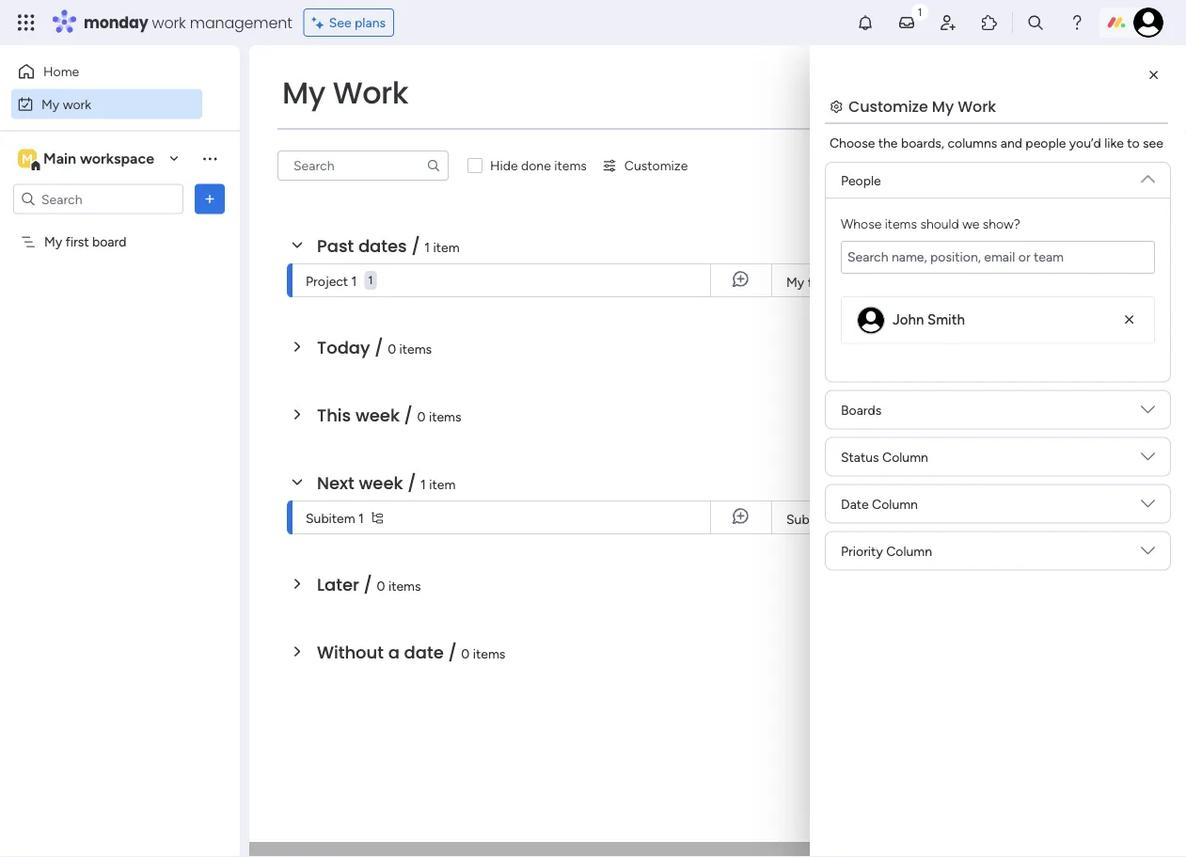 Task type: describe. For each thing, give the bounding box(es) containing it.
2 horizontal spatial first
[[883, 511, 906, 527]]

first inside list box
[[66, 234, 89, 250]]

dates
[[358, 234, 407, 258]]

dapulse dropdown down arrow image for date column
[[1141, 496, 1155, 517]]

work for monday
[[152, 12, 186, 33]]

0 inside without a date / 0 items
[[461, 645, 470, 661]]

whose items should we show?
[[841, 215, 1021, 231]]

priority
[[841, 543, 883, 559]]

people
[[1026, 135, 1066, 151]]

my inside my first board link
[[787, 274, 805, 290]]

this month
[[1007, 512, 1068, 527]]

1 image
[[912, 1, 929, 22]]

see plans
[[329, 15, 386, 31]]

workspace options image
[[200, 149, 219, 168]]

customize for customize
[[625, 158, 688, 174]]

subitems of my first board
[[787, 511, 944, 527]]

project 1
[[306, 273, 357, 289]]

columns
[[948, 135, 998, 151]]

my first board inside main content
[[787, 274, 869, 290]]

item for past dates /
[[433, 239, 460, 255]]

smith
[[928, 311, 965, 328]]

week for this
[[356, 403, 400, 427]]

items inside later / 0 items
[[389, 578, 421, 594]]

without
[[317, 640, 384, 664]]

1 left 1 button at left
[[352, 273, 357, 289]]

later / 0 items
[[317, 573, 421, 596]]

board inside my first board link
[[835, 274, 869, 290]]

0 horizontal spatial work
[[333, 72, 408, 114]]

you'd
[[1070, 135, 1101, 151]]

0 inside later / 0 items
[[377, 578, 385, 594]]

subitems
[[787, 511, 842, 527]]

monday
[[84, 12, 148, 33]]

past dates / 1 item
[[317, 234, 460, 258]]

whose
[[841, 215, 882, 231]]

home button
[[11, 56, 202, 87]]

board for past dates /
[[854, 234, 889, 250]]

my first board list box
[[0, 222, 240, 512]]

options image
[[200, 190, 219, 208]]

notifications image
[[856, 13, 875, 32]]

my inside my first board list box
[[44, 234, 62, 250]]

john
[[893, 311, 924, 328]]

search everything image
[[1026, 13, 1045, 32]]

items right done at the left of page
[[554, 158, 587, 174]]

items inside without a date / 0 items
[[473, 645, 506, 661]]

today / 0 items
[[317, 335, 432, 359]]

status column
[[841, 449, 929, 465]]

workspace image
[[18, 148, 37, 169]]

show?
[[983, 215, 1021, 231]]

main content containing past dates /
[[249, 45, 1186, 857]]

main workspace
[[43, 150, 154, 167]]

see
[[329, 15, 352, 31]]

see
[[1143, 135, 1164, 151]]

/ right date
[[448, 640, 457, 664]]

0 inside this week / 0 items
[[417, 408, 426, 424]]

done
[[521, 158, 551, 174]]

customize for customize my work
[[849, 95, 928, 117]]

week for next
[[359, 471, 403, 495]]

m
[[22, 151, 33, 167]]

work for my
[[63, 96, 91, 112]]

items inside this week / 0 items
[[429, 408, 462, 424]]

this week / 0 items
[[317, 403, 462, 427]]

dapulse dropdown down arrow image for boards
[[1141, 402, 1155, 423]]

group for past dates /
[[1036, 234, 1073, 250]]

boards
[[841, 402, 882, 418]]

date
[[404, 640, 444, 664]]

my work
[[41, 96, 91, 112]]

month
[[1032, 512, 1068, 527]]

1 inside next week / 1 item
[[421, 476, 426, 492]]

column for date column
[[872, 496, 918, 512]]

next week / 1 item
[[317, 471, 456, 495]]

the
[[879, 135, 898, 151]]

items inside today / 0 items
[[399, 341, 432, 357]]

v2 subitems open image
[[372, 512, 383, 524]]

like
[[1105, 135, 1124, 151]]

1 inside button
[[368, 273, 373, 287]]

Filter dashboard by text search field
[[278, 151, 449, 181]]

monday work management
[[84, 12, 292, 33]]

1 button
[[364, 263, 377, 297]]

main
[[43, 150, 76, 167]]

john smith link
[[893, 311, 965, 328]]

1 inside past dates / 1 item
[[425, 239, 430, 255]]

board for next week /
[[854, 471, 889, 487]]



Task type: locate. For each thing, give the bounding box(es) containing it.
1 horizontal spatial work
[[152, 12, 186, 33]]

1 horizontal spatial customize
[[849, 95, 928, 117]]

1 horizontal spatial work
[[958, 95, 996, 117]]

items right date
[[473, 645, 506, 661]]

0 vertical spatial board
[[854, 234, 889, 250]]

1 horizontal spatial my first board
[[787, 274, 869, 290]]

my first board down search in workspace 'field'
[[44, 234, 126, 250]]

2 group from the top
[[1036, 471, 1073, 487]]

1 left v2 subitems open image
[[359, 510, 364, 526]]

1 right dates
[[425, 239, 430, 255]]

subitems of my first board link
[[784, 501, 958, 535]]

2 vertical spatial column
[[886, 543, 932, 559]]

0 horizontal spatial john smith image
[[857, 306, 885, 334]]

1 vertical spatial column
[[872, 496, 918, 512]]

week down today / 0 items
[[356, 403, 400, 427]]

subitem 1
[[306, 510, 364, 526]]

0
[[388, 341, 396, 357], [417, 408, 426, 424], [377, 578, 385, 594], [461, 645, 470, 661]]

column
[[883, 449, 929, 465], [872, 496, 918, 512], [886, 543, 932, 559]]

work down plans
[[333, 72, 408, 114]]

1 down dates
[[368, 273, 373, 287]]

this
[[317, 403, 351, 427], [1007, 512, 1029, 527]]

board down 'whose'
[[854, 234, 889, 250]]

group
[[1036, 234, 1073, 250], [1036, 471, 1073, 487]]

/ up next week / 1 item
[[404, 403, 413, 427]]

past
[[317, 234, 354, 258]]

2 horizontal spatial board
[[909, 511, 944, 527]]

1 horizontal spatial first
[[808, 274, 831, 290]]

items
[[554, 158, 587, 174], [885, 215, 917, 231], [399, 341, 432, 357], [429, 408, 462, 424], [389, 578, 421, 594], [473, 645, 506, 661]]

0 vertical spatial first
[[66, 234, 89, 250]]

0 vertical spatial column
[[883, 449, 929, 465]]

column for status column
[[883, 449, 929, 465]]

board down status
[[854, 471, 889, 487]]

choose the boards, columns and people you'd like to see
[[830, 135, 1164, 151]]

1 group from the top
[[1036, 234, 1073, 250]]

0 horizontal spatial work
[[63, 96, 91, 112]]

Search name, position, email or team text field
[[841, 241, 1155, 274]]

dapulse dropdown down arrow image for status column
[[1141, 449, 1155, 470]]

invite members image
[[939, 13, 958, 32]]

/ right later
[[364, 573, 372, 596]]

customize
[[849, 95, 928, 117], [625, 158, 688, 174]]

apps image
[[980, 13, 999, 32]]

0 inside today / 0 items
[[388, 341, 396, 357]]

1 vertical spatial customize
[[625, 158, 688, 174]]

date column
[[841, 496, 918, 512]]

0 vertical spatial my first board
[[44, 234, 126, 250]]

boards,
[[901, 135, 945, 151]]

0 vertical spatial customize
[[849, 95, 928, 117]]

1 horizontal spatial this
[[1007, 512, 1029, 527]]

0 up next week / 1 item
[[417, 408, 426, 424]]

my inside subitems of my first board link
[[861, 511, 879, 527]]

workspace selection element
[[18, 147, 157, 172]]

help image
[[1068, 13, 1087, 32]]

john smith
[[893, 311, 965, 328]]

2 vertical spatial first
[[883, 511, 906, 527]]

see plans button
[[304, 8, 394, 37]]

0 vertical spatial week
[[356, 403, 400, 427]]

this for week
[[317, 403, 351, 427]]

status
[[841, 449, 879, 465]]

should
[[921, 215, 959, 231]]

/
[[412, 234, 420, 258], [375, 335, 383, 359], [404, 403, 413, 427], [408, 471, 416, 495], [364, 573, 372, 596], [448, 640, 457, 664]]

choose
[[830, 135, 875, 151]]

hide
[[490, 158, 518, 174]]

board down 'whose'
[[835, 274, 869, 290]]

my inside my work button
[[41, 96, 59, 112]]

2 dapulse dropdown down arrow image from the top
[[1141, 496, 1155, 517]]

2 board from the top
[[854, 471, 889, 487]]

1 horizontal spatial board
[[835, 274, 869, 290]]

board up priority column
[[909, 511, 944, 527]]

work
[[333, 72, 408, 114], [958, 95, 996, 117]]

management
[[190, 12, 292, 33]]

priority column
[[841, 543, 932, 559]]

item for next week /
[[429, 476, 456, 492]]

column right priority
[[886, 543, 932, 559]]

main content
[[249, 45, 1186, 857]]

my work
[[282, 72, 408, 114]]

0 right later
[[377, 578, 385, 594]]

without a date / 0 items
[[317, 640, 506, 664]]

my first board inside list box
[[44, 234, 126, 250]]

2 vertical spatial dapulse dropdown down arrow image
[[1141, 543, 1155, 565]]

1 horizontal spatial john smith image
[[1134, 8, 1164, 38]]

1 vertical spatial board
[[854, 471, 889, 487]]

1 down this week / 0 items
[[421, 476, 426, 492]]

Search in workspace field
[[40, 188, 157, 210]]

0 vertical spatial john smith image
[[1134, 8, 1164, 38]]

0 horizontal spatial customize
[[625, 158, 688, 174]]

board down search in workspace 'field'
[[92, 234, 126, 250]]

dapulse dropdown down arrow image for people
[[1141, 165, 1155, 186]]

work right "monday"
[[152, 12, 186, 33]]

0 horizontal spatial first
[[66, 234, 89, 250]]

customize my work
[[849, 95, 996, 117]]

3 dapulse dropdown down arrow image from the top
[[1141, 543, 1155, 565]]

first
[[66, 234, 89, 250], [808, 274, 831, 290], [883, 511, 906, 527]]

0 horizontal spatial my first board
[[44, 234, 126, 250]]

1 vertical spatial john smith image
[[857, 306, 885, 334]]

item
[[433, 239, 460, 255], [429, 476, 456, 492]]

group for next week /
[[1036, 471, 1073, 487]]

1 dapulse dropdown down arrow image from the top
[[1141, 165, 1155, 186]]

this for month
[[1007, 512, 1029, 527]]

john smith image
[[1134, 8, 1164, 38], [857, 306, 885, 334]]

today
[[317, 335, 370, 359]]

0 right today
[[388, 341, 396, 357]]

column for priority column
[[886, 543, 932, 559]]

week up v2 subitems open image
[[359, 471, 403, 495]]

1 vertical spatial dapulse dropdown down arrow image
[[1141, 449, 1155, 470]]

1 vertical spatial dapulse dropdown down arrow image
[[1141, 496, 1155, 517]]

1 vertical spatial this
[[1007, 512, 1029, 527]]

1 vertical spatial week
[[359, 471, 403, 495]]

a
[[388, 640, 400, 664]]

0 vertical spatial group
[[1036, 234, 1073, 250]]

0 vertical spatial item
[[433, 239, 460, 255]]

home
[[43, 64, 79, 80]]

to
[[1127, 135, 1140, 151]]

dapulse dropdown down arrow image
[[1141, 165, 1155, 186], [1141, 496, 1155, 517], [1141, 543, 1155, 565]]

board
[[854, 234, 889, 250], [854, 471, 889, 487]]

0 horizontal spatial this
[[317, 403, 351, 427]]

work up columns
[[958, 95, 996, 117]]

/ right dates
[[412, 234, 420, 258]]

item right dates
[[433, 239, 460, 255]]

None text field
[[841, 241, 1155, 274]]

my work button
[[11, 89, 202, 119]]

item inside past dates / 1 item
[[433, 239, 460, 255]]

/ down this week / 0 items
[[408, 471, 416, 495]]

/ right today
[[375, 335, 383, 359]]

0 right date
[[461, 645, 470, 661]]

1 vertical spatial first
[[808, 274, 831, 290]]

1 dapulse dropdown down arrow image from the top
[[1141, 402, 1155, 423]]

inbox image
[[898, 13, 916, 32]]

select product image
[[17, 13, 36, 32]]

project
[[306, 273, 348, 289]]

work inside main content
[[958, 95, 996, 117]]

0 vertical spatial dapulse dropdown down arrow image
[[1141, 165, 1155, 186]]

dapulse dropdown down arrow image
[[1141, 402, 1155, 423], [1141, 449, 1155, 470]]

we
[[963, 215, 980, 231]]

workspace
[[80, 150, 154, 167]]

customize button
[[594, 151, 696, 181]]

my first board
[[44, 234, 126, 250], [787, 274, 869, 290]]

item down this week / 0 items
[[429, 476, 456, 492]]

column right date
[[872, 496, 918, 512]]

plans
[[355, 15, 386, 31]]

subitem
[[306, 510, 355, 526]]

1 vertical spatial board
[[835, 274, 869, 290]]

of
[[845, 511, 858, 527]]

john smith image right help 'image'
[[1134, 8, 1164, 38]]

0 vertical spatial dapulse dropdown down arrow image
[[1141, 402, 1155, 423]]

my first board down 'whose'
[[787, 274, 869, 290]]

board inside subitems of my first board link
[[909, 511, 944, 527]]

john smith image left john
[[857, 306, 885, 334]]

1 vertical spatial item
[[429, 476, 456, 492]]

items up next week / 1 item
[[429, 408, 462, 424]]

dapulse dropdown down arrow image for priority column
[[1141, 543, 1155, 565]]

0 vertical spatial this
[[317, 403, 351, 427]]

search image
[[426, 158, 441, 173]]

work
[[152, 12, 186, 33], [63, 96, 91, 112]]

column right status
[[883, 449, 929, 465]]

0 horizontal spatial board
[[92, 234, 126, 250]]

None search field
[[278, 151, 449, 181]]

work down home
[[63, 96, 91, 112]]

1 board from the top
[[854, 234, 889, 250]]

and
[[1001, 135, 1023, 151]]

0 vertical spatial board
[[92, 234, 126, 250]]

none text field inside main content
[[841, 241, 1155, 274]]

items left should
[[885, 215, 917, 231]]

hide done items
[[490, 158, 587, 174]]

1
[[425, 239, 430, 255], [352, 273, 357, 289], [368, 273, 373, 287], [421, 476, 426, 492], [359, 510, 364, 526]]

1 vertical spatial work
[[63, 96, 91, 112]]

date
[[841, 496, 869, 512]]

board
[[92, 234, 126, 250], [835, 274, 869, 290], [909, 511, 944, 527]]

this up next
[[317, 403, 351, 427]]

board inside my first board list box
[[92, 234, 126, 250]]

option
[[0, 225, 240, 229]]

week
[[356, 403, 400, 427], [359, 471, 403, 495]]

my first board link
[[784, 264, 958, 298]]

next
[[317, 471, 354, 495]]

items up this week / 0 items
[[399, 341, 432, 357]]

this left month
[[1007, 512, 1029, 527]]

work inside my work button
[[63, 96, 91, 112]]

customize inside button
[[625, 158, 688, 174]]

people
[[841, 172, 881, 188]]

1 vertical spatial group
[[1036, 471, 1073, 487]]

0 vertical spatial work
[[152, 12, 186, 33]]

my
[[282, 72, 325, 114], [932, 95, 954, 117], [41, 96, 59, 112], [44, 234, 62, 250], [787, 274, 805, 290], [861, 511, 879, 527]]

2 vertical spatial board
[[909, 511, 944, 527]]

2 dapulse dropdown down arrow image from the top
[[1141, 449, 1155, 470]]

later
[[317, 573, 359, 596]]

items right later
[[389, 578, 421, 594]]

item inside next week / 1 item
[[429, 476, 456, 492]]

1 vertical spatial my first board
[[787, 274, 869, 290]]



Task type: vqa. For each thing, say whether or not it's contained in the screenshot.
Work to the right
yes



